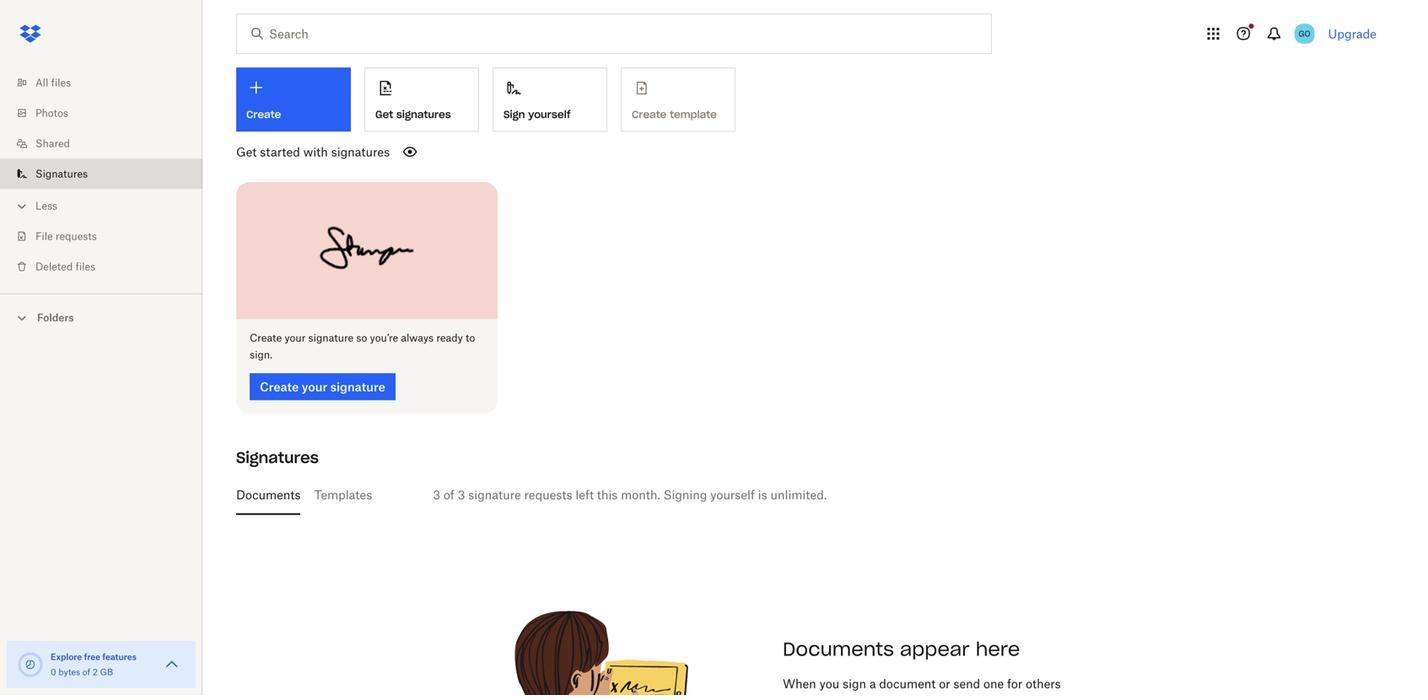 Task type: describe. For each thing, give the bounding box(es) containing it.
all
[[35, 76, 48, 89]]

month.
[[621, 488, 660, 502]]

Search in folder "Dropbox" text field
[[269, 24, 957, 43]]

sign
[[504, 108, 525, 121]]

files for all files
[[51, 76, 71, 89]]

quota usage element
[[17, 651, 44, 678]]

signatures link
[[13, 159, 202, 189]]

3 of 3 signature requests left this month. signing yourself is unlimited.
[[433, 488, 827, 502]]

deleted files link
[[13, 251, 202, 282]]

documents appear here
[[783, 637, 1020, 661]]

yourself inside button
[[528, 108, 571, 121]]

create your signature button
[[250, 373, 395, 400]]

appear
[[900, 637, 970, 661]]

get signatures
[[375, 108, 451, 121]]

go
[[1299, 28, 1311, 39]]

with
[[303, 145, 328, 159]]

a
[[870, 677, 876, 691]]

started
[[260, 145, 300, 159]]

you're
[[370, 332, 398, 344]]

yourself inside tab list
[[710, 488, 755, 502]]

one
[[984, 677, 1004, 691]]

sign yourself
[[504, 108, 571, 121]]

so
[[356, 332, 367, 344]]

signature for create your signature so you're always ready to sign.
[[308, 332, 354, 344]]

or
[[939, 677, 950, 691]]

is
[[758, 488, 767, 502]]

2 3 from the left
[[458, 488, 465, 502]]

create for create your signature so you're always ready to sign.
[[250, 332, 282, 344]]

tab list containing documents
[[236, 475, 1370, 515]]

dropbox image
[[13, 17, 47, 51]]

signature for create your signature
[[330, 380, 385, 394]]

create your signature
[[260, 380, 385, 394]]

signatures inside list item
[[35, 167, 88, 180]]

upgrade
[[1328, 27, 1377, 41]]

documents for documents appear here
[[783, 637, 894, 661]]

folders
[[37, 311, 74, 324]]

1 vertical spatial requests
[[524, 488, 572, 502]]

create button
[[236, 67, 351, 132]]

create your signature so you're always ready to sign.
[[250, 332, 475, 361]]

signatures list item
[[0, 159, 202, 189]]

deleted
[[35, 260, 73, 273]]

when you sign a document or send one for others
[[783, 677, 1061, 695]]

0 horizontal spatial requests
[[56, 230, 97, 243]]

signing
[[663, 488, 707, 502]]

0
[[51, 667, 56, 677]]

explore
[[51, 652, 82, 662]]

get started with signatures
[[236, 145, 390, 159]]

photos link
[[13, 98, 202, 128]]

when
[[783, 677, 816, 691]]



Task type: locate. For each thing, give the bounding box(es) containing it.
requests left left
[[524, 488, 572, 502]]

3
[[433, 488, 440, 502], [458, 488, 465, 502]]

send
[[954, 677, 980, 691]]

0 horizontal spatial get
[[236, 145, 257, 159]]

1 horizontal spatial of
[[444, 488, 454, 502]]

0 horizontal spatial documents
[[236, 488, 301, 502]]

all files
[[35, 76, 71, 89]]

0 vertical spatial requests
[[56, 230, 97, 243]]

1 horizontal spatial 3
[[458, 488, 465, 502]]

2 vertical spatial create
[[260, 380, 299, 394]]

all files link
[[13, 67, 202, 98]]

1 vertical spatial yourself
[[710, 488, 755, 502]]

1 vertical spatial signature
[[330, 380, 385, 394]]

less image
[[13, 198, 30, 215]]

1 horizontal spatial signatures
[[396, 108, 451, 121]]

0 vertical spatial documents
[[236, 488, 301, 502]]

your for create your signature
[[302, 380, 327, 394]]

always
[[401, 332, 434, 344]]

sign
[[843, 677, 866, 691]]

folders button
[[0, 305, 202, 329]]

get for get started with signatures
[[236, 145, 257, 159]]

1 horizontal spatial files
[[76, 260, 95, 273]]

shared link
[[13, 128, 202, 159]]

bytes
[[59, 667, 80, 677]]

signatures
[[396, 108, 451, 121], [331, 145, 390, 159]]

shared
[[35, 137, 70, 150]]

0 horizontal spatial 3
[[433, 488, 440, 502]]

1 horizontal spatial requests
[[524, 488, 572, 502]]

0 vertical spatial yourself
[[528, 108, 571, 121]]

sign yourself button
[[493, 67, 607, 132]]

ready
[[436, 332, 463, 344]]

here
[[976, 637, 1020, 661]]

gb
[[100, 667, 113, 677]]

features
[[102, 652, 137, 662]]

of inside explore free features 0 bytes of 2 gb
[[83, 667, 90, 677]]

files right all
[[51, 76, 71, 89]]

photos
[[35, 107, 68, 119]]

get for get signatures
[[375, 108, 393, 121]]

signature inside create your signature so you're always ready to sign.
[[308, 332, 354, 344]]

signature
[[308, 332, 354, 344], [330, 380, 385, 394], [468, 488, 521, 502]]

file requests
[[35, 230, 97, 243]]

documents up you in the bottom of the page
[[783, 637, 894, 661]]

yourself right sign
[[528, 108, 571, 121]]

left
[[576, 488, 594, 502]]

templates
[[314, 488, 372, 502]]

yourself
[[528, 108, 571, 121], [710, 488, 755, 502]]

files for deleted files
[[76, 260, 95, 273]]

signature inside button
[[330, 380, 385, 394]]

of
[[444, 488, 454, 502], [83, 667, 90, 677]]

1 vertical spatial get
[[236, 145, 257, 159]]

get left started
[[236, 145, 257, 159]]

templates tab
[[314, 475, 372, 515]]

deleted files
[[35, 260, 95, 273]]

0 vertical spatial signatures
[[396, 108, 451, 121]]

your up the create your signature
[[285, 332, 306, 344]]

documents tab
[[236, 475, 301, 515]]

to
[[466, 332, 475, 344]]

create inside create your signature so you're always ready to sign.
[[250, 332, 282, 344]]

explore free features 0 bytes of 2 gb
[[51, 652, 137, 677]]

1 horizontal spatial documents
[[783, 637, 894, 661]]

1 vertical spatial documents
[[783, 637, 894, 661]]

0 vertical spatial get
[[375, 108, 393, 121]]

1 vertical spatial of
[[83, 667, 90, 677]]

1 vertical spatial your
[[302, 380, 327, 394]]

you
[[819, 677, 839, 691]]

documents left "templates" tab
[[236, 488, 301, 502]]

create inside dropdown button
[[246, 108, 281, 121]]

signatures inside button
[[396, 108, 451, 121]]

0 vertical spatial your
[[285, 332, 306, 344]]

0 horizontal spatial signatures
[[35, 167, 88, 180]]

create for create your signature
[[260, 380, 299, 394]]

0 horizontal spatial of
[[83, 667, 90, 677]]

1 horizontal spatial signatures
[[236, 448, 319, 467]]

0 horizontal spatial files
[[51, 76, 71, 89]]

your
[[285, 332, 306, 344], [302, 380, 327, 394]]

get inside button
[[375, 108, 393, 121]]

go button
[[1291, 20, 1318, 47]]

your inside create your signature button
[[302, 380, 327, 394]]

document
[[879, 677, 936, 691]]

signatures
[[35, 167, 88, 180], [236, 448, 319, 467]]

get
[[375, 108, 393, 121], [236, 145, 257, 159]]

upgrade link
[[1328, 27, 1377, 41]]

1 vertical spatial files
[[76, 260, 95, 273]]

1 vertical spatial create
[[250, 332, 282, 344]]

create inside button
[[260, 380, 299, 394]]

sign.
[[250, 348, 272, 361]]

requests right file
[[56, 230, 97, 243]]

1 vertical spatial signatures
[[236, 448, 319, 467]]

your inside create your signature so you're always ready to sign.
[[285, 332, 306, 344]]

list containing all files
[[0, 57, 202, 294]]

0 vertical spatial signatures
[[35, 167, 88, 180]]

0 horizontal spatial signatures
[[331, 145, 390, 159]]

2
[[93, 667, 98, 677]]

create up sign.
[[250, 332, 282, 344]]

0 vertical spatial files
[[51, 76, 71, 89]]

less
[[35, 199, 57, 212]]

file
[[35, 230, 53, 243]]

2 vertical spatial signature
[[468, 488, 521, 502]]

get signatures button
[[364, 67, 479, 132]]

files
[[51, 76, 71, 89], [76, 260, 95, 273]]

list
[[0, 57, 202, 294]]

for
[[1007, 677, 1023, 691]]

create
[[246, 108, 281, 121], [250, 332, 282, 344], [260, 380, 299, 394]]

signatures down shared
[[35, 167, 88, 180]]

0 vertical spatial signature
[[308, 332, 354, 344]]

requests
[[56, 230, 97, 243], [524, 488, 572, 502]]

yourself left is
[[710, 488, 755, 502]]

0 vertical spatial of
[[444, 488, 454, 502]]

get up get started with signatures
[[375, 108, 393, 121]]

1 vertical spatial signatures
[[331, 145, 390, 159]]

1 horizontal spatial yourself
[[710, 488, 755, 502]]

unlimited.
[[771, 488, 827, 502]]

tab list
[[236, 475, 1370, 515]]

documents inside tab list
[[236, 488, 301, 502]]

create for create
[[246, 108, 281, 121]]

this
[[597, 488, 618, 502]]

documents
[[236, 488, 301, 502], [783, 637, 894, 661]]

signature inside tab list
[[468, 488, 521, 502]]

your for create your signature so you're always ready to sign.
[[285, 332, 306, 344]]

files right deleted
[[76, 260, 95, 273]]

create up started
[[246, 108, 281, 121]]

documents for documents
[[236, 488, 301, 502]]

0 vertical spatial create
[[246, 108, 281, 121]]

signatures up 'documents' tab
[[236, 448, 319, 467]]

file requests link
[[13, 221, 202, 251]]

create down sign.
[[260, 380, 299, 394]]

1 3 from the left
[[433, 488, 440, 502]]

1 horizontal spatial get
[[375, 108, 393, 121]]

free
[[84, 652, 100, 662]]

others
[[1026, 677, 1061, 691]]

0 horizontal spatial yourself
[[528, 108, 571, 121]]

your down create your signature so you're always ready to sign.
[[302, 380, 327, 394]]



Task type: vqa. For each thing, say whether or not it's contained in the screenshot.
the bottom your
yes



